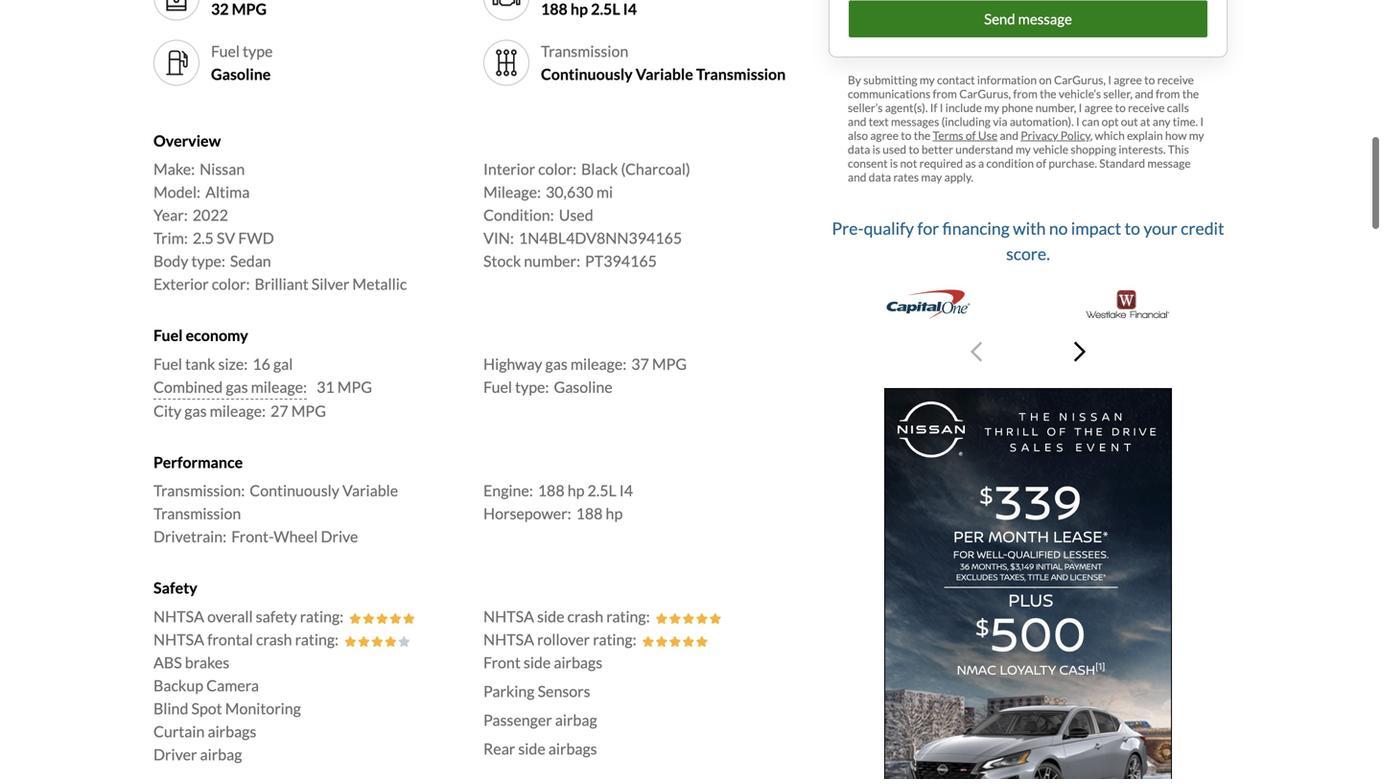 Task type: vqa. For each thing, say whether or not it's contained in the screenshot.


Task type: describe. For each thing, give the bounding box(es) containing it.
color: inside make: nissan model: altima year: 2022 trim: 2.5 sv fwd body type: sedan exterior color: brilliant silver metallic
[[212, 275, 250, 294]]

calls
[[1167, 101, 1189, 115]]

fuel type image
[[161, 47, 192, 78]]

to down agent(s).
[[901, 129, 912, 143]]

0 horizontal spatial gas
[[184, 402, 207, 420]]

blind
[[153, 699, 188, 718]]

my left vehicle at the top right of page
[[1016, 143, 1031, 156]]

purchase.
[[1049, 156, 1097, 170]]

abs brakes backup camera blind spot monitoring curtain airbags driver airbag
[[153, 653, 301, 764]]

a
[[978, 156, 984, 170]]

vehicle's
[[1059, 87, 1101, 101]]

out
[[1121, 115, 1138, 129]]

via
[[993, 115, 1007, 129]]

0 vertical spatial receive
[[1157, 73, 1194, 87]]

highway
[[483, 355, 542, 373]]

engine image
[[491, 0, 522, 13]]

understand
[[956, 143, 1013, 156]]

information
[[977, 73, 1037, 87]]

variable inside continuously variable transmission
[[342, 482, 398, 500]]

brakes
[[185, 653, 229, 672]]

for
[[917, 218, 939, 238]]

combined
[[153, 378, 223, 396]]

camera
[[206, 676, 259, 695]]

1 horizontal spatial airbag
[[555, 711, 597, 730]]

pt394165
[[585, 252, 657, 271]]

safety
[[256, 607, 297, 626]]

metallic
[[352, 275, 407, 294]]

consent
[[848, 156, 888, 170]]

chevron left image
[[971, 341, 982, 364]]

front side airbags
[[483, 653, 602, 672]]

and right "use"
[[1000, 129, 1018, 143]]

type
[[243, 42, 273, 60]]

side for front
[[524, 653, 551, 672]]

transmission image
[[491, 47, 522, 78]]

passenger airbag
[[483, 711, 597, 730]]

wheel
[[274, 528, 318, 546]]

apply.
[[944, 170, 973, 184]]

nhtsa frontal crash rating:
[[153, 630, 339, 649]]

terms
[[933, 129, 963, 143]]

fuel for fuel tank size: 16 gal combined gas mileage: 31 mpg city gas mileage: 27 mpg
[[153, 355, 182, 373]]

rating: for nhtsa frontal crash rating:
[[295, 630, 339, 649]]

altima
[[205, 183, 250, 202]]

parking sensors
[[483, 682, 590, 701]]

include
[[945, 101, 982, 115]]

airbag inside abs brakes backup camera blind spot monitoring curtain airbags driver airbag
[[200, 745, 242, 764]]

nhtsa for nhtsa rollover rating:
[[483, 630, 534, 649]]

this
[[1168, 143, 1189, 156]]

text
[[869, 115, 889, 129]]

gal
[[273, 355, 293, 373]]

(including
[[941, 115, 991, 129]]

overall
[[207, 607, 253, 626]]

if
[[930, 101, 937, 115]]

rating: right rollover
[[593, 630, 636, 649]]

message inside , which explain how my data is used to better understand my vehicle shopping interests. this consent is not required as a condition of purchase. standard message and data rates may apply.
[[1147, 156, 1191, 170]]

and left text
[[848, 115, 866, 129]]

economy
[[186, 326, 248, 345]]

crash for frontal
[[256, 630, 292, 649]]

engine:
[[483, 482, 533, 500]]

nhtsa overall safety rating:
[[153, 607, 344, 626]]

variable inside transmission continuously variable transmission
[[636, 65, 693, 83]]

vehicle
[[1033, 143, 1068, 156]]

nhtsa for nhtsa overall safety rating:
[[153, 607, 204, 626]]

pre-qualify for financing with no impact to your credit score.
[[832, 218, 1224, 264]]

2.5
[[193, 229, 214, 248]]

fuel economy
[[153, 326, 248, 345]]

nissan
[[200, 160, 245, 179]]

model:
[[153, 183, 201, 202]]

advertisement region
[[884, 389, 1172, 780]]

3 from from the left
[[1156, 87, 1180, 101]]

fuel inside highway gas mileage: 37 mpg fuel type: gasoline
[[483, 378, 512, 396]]

vin:
[[483, 229, 514, 248]]

your
[[1143, 218, 1177, 238]]

to inside , which explain how my data is used to better understand my vehicle shopping interests. this consent is not required as a condition of purchase. standard message and data rates may apply.
[[909, 143, 919, 156]]

chevron right image
[[1074, 341, 1086, 364]]

, which explain how my data is used to better understand my vehicle shopping interests. this consent is not required as a condition of purchase. standard message and data rates may apply.
[[848, 129, 1204, 184]]

used
[[559, 206, 593, 225]]

not
[[900, 156, 917, 170]]

as
[[965, 156, 976, 170]]

1 vertical spatial hp
[[606, 505, 623, 523]]

interior
[[483, 160, 535, 179]]

airbags for front side airbags
[[554, 653, 602, 672]]

gasoline inside highway gas mileage: 37 mpg fuel type: gasoline
[[554, 378, 612, 396]]

2 horizontal spatial the
[[1182, 87, 1199, 101]]

year:
[[153, 206, 188, 225]]

1 from from the left
[[933, 87, 957, 101]]

transmission continuously variable transmission
[[541, 42, 786, 83]]

airbags inside abs brakes backup camera blind spot monitoring curtain airbags driver airbag
[[208, 722, 256, 741]]

16
[[253, 355, 270, 373]]

27
[[270, 402, 288, 420]]

sv
[[217, 229, 235, 248]]

send message
[[984, 10, 1072, 27]]

passenger
[[483, 711, 552, 730]]

better
[[922, 143, 953, 156]]

opt
[[1102, 115, 1119, 129]]

horsepower:
[[483, 505, 571, 523]]

crash for side
[[567, 607, 603, 626]]

city
[[153, 402, 181, 420]]

used
[[883, 143, 906, 156]]

terms of use link
[[933, 129, 998, 143]]

airbags for rear side airbags
[[548, 740, 597, 758]]

rates
[[893, 170, 919, 184]]

sedan
[[230, 252, 271, 271]]

communications
[[848, 87, 930, 101]]

1 vertical spatial receive
[[1128, 101, 1165, 115]]

2.5l
[[587, 482, 616, 500]]

2 vertical spatial mileage:
[[210, 402, 266, 420]]

1 vertical spatial agree
[[1084, 101, 1113, 115]]

fuel type gasoline
[[211, 42, 273, 83]]

1 horizontal spatial is
[[890, 156, 898, 170]]



Task type: locate. For each thing, give the bounding box(es) containing it.
hp left 2.5l
[[567, 482, 584, 500]]

phone
[[1002, 101, 1033, 115]]

0 horizontal spatial is
[[872, 143, 880, 156]]

color: up 30,630
[[538, 160, 576, 179]]

gas down size:
[[226, 378, 248, 396]]

0 horizontal spatial airbag
[[200, 745, 242, 764]]

2 vertical spatial gas
[[184, 402, 207, 420]]

1 vertical spatial mpg
[[337, 378, 372, 396]]

0 vertical spatial side
[[537, 607, 564, 626]]

1 vertical spatial transmission
[[696, 65, 786, 83]]

mileage:
[[570, 355, 627, 373], [251, 378, 307, 396], [210, 402, 266, 420]]

gas inside highway gas mileage: 37 mpg fuel type: gasoline
[[545, 355, 568, 373]]

continuously variable transmission
[[153, 482, 398, 523]]

2 from from the left
[[1013, 87, 1038, 101]]

of inside , which explain how my data is used to better understand my vehicle shopping interests. this consent is not required as a condition of purchase. standard message and data rates may apply.
[[1036, 156, 1046, 170]]

188
[[538, 482, 565, 500], [576, 505, 603, 523]]

airbag down sensors
[[555, 711, 597, 730]]

transmission:
[[153, 482, 245, 500]]

performance
[[153, 453, 243, 472]]

1 horizontal spatial of
[[1036, 156, 1046, 170]]

my up if
[[920, 73, 935, 87]]

1 vertical spatial color:
[[212, 275, 250, 294]]

privacy
[[1021, 129, 1058, 143]]

188 down 2.5l
[[576, 505, 603, 523]]

messages
[[891, 115, 939, 129]]

trim:
[[153, 229, 188, 248]]

1 vertical spatial side
[[524, 653, 551, 672]]

,
[[1090, 129, 1093, 143]]

at
[[1140, 115, 1150, 129]]

cargurus,
[[1054, 73, 1106, 87], [959, 87, 1011, 101]]

rating: for nhtsa side crash rating:
[[606, 607, 650, 626]]

fuel tank size: 16 gal combined gas mileage: 31 mpg city gas mileage: 27 mpg
[[153, 355, 372, 420]]

fuel for fuel type gasoline
[[211, 42, 240, 60]]

1 horizontal spatial color:
[[538, 160, 576, 179]]

my right how on the top of page
[[1189, 129, 1204, 143]]

i right vehicle's
[[1108, 73, 1111, 87]]

0 horizontal spatial the
[[914, 129, 930, 143]]

fuel inside fuel type gasoline
[[211, 42, 240, 60]]

rating: for nhtsa overall safety rating:
[[300, 607, 344, 626]]

mpg right 37
[[652, 355, 687, 373]]

data down text
[[848, 143, 870, 156]]

to right seller,
[[1144, 73, 1155, 87]]

the
[[1040, 87, 1056, 101], [1182, 87, 1199, 101], [914, 129, 930, 143]]

1 vertical spatial gasoline
[[554, 378, 612, 396]]

1 horizontal spatial from
[[1013, 87, 1038, 101]]

i right number, on the right top of the page
[[1079, 101, 1082, 115]]

2 horizontal spatial transmission
[[696, 65, 786, 83]]

1 horizontal spatial mpg
[[337, 378, 372, 396]]

message right send
[[1018, 10, 1072, 27]]

fuel left economy
[[153, 326, 183, 345]]

1 horizontal spatial 188
[[576, 505, 603, 523]]

2 vertical spatial agree
[[870, 129, 899, 143]]

driver
[[153, 745, 197, 764]]

can
[[1082, 115, 1099, 129]]

1 horizontal spatial the
[[1040, 87, 1056, 101]]

nhtsa for nhtsa frontal crash rating:
[[153, 630, 204, 649]]

my left phone
[[984, 101, 999, 115]]

0 horizontal spatial type:
[[191, 252, 225, 271]]

0 horizontal spatial color:
[[212, 275, 250, 294]]

privacy policy link
[[1021, 129, 1090, 143]]

of left "use"
[[966, 129, 976, 143]]

0 horizontal spatial agree
[[870, 129, 899, 143]]

and down also
[[848, 170, 866, 184]]

my
[[920, 73, 935, 87], [984, 101, 999, 115], [1189, 129, 1204, 143], [1016, 143, 1031, 156]]

fuel up the combined
[[153, 355, 182, 373]]

to inside pre-qualify for financing with no impact to your credit score.
[[1125, 218, 1140, 238]]

front
[[483, 653, 521, 672]]

1 vertical spatial type:
[[515, 378, 549, 396]]

gasoline
[[211, 65, 271, 83], [554, 378, 612, 396]]

abs
[[153, 653, 182, 672]]

0 vertical spatial gas
[[545, 355, 568, 373]]

fuel down highway in the left of the page
[[483, 378, 512, 396]]

gas down the combined
[[184, 402, 207, 420]]

size:
[[218, 355, 248, 373]]

agree up out
[[1114, 73, 1142, 87]]

receive up explain
[[1128, 101, 1165, 115]]

mileage: inside highway gas mileage: 37 mpg fuel type: gasoline
[[570, 355, 627, 373]]

0 vertical spatial type:
[[191, 252, 225, 271]]

0 horizontal spatial transmission
[[153, 505, 241, 523]]

0 horizontal spatial message
[[1018, 10, 1072, 27]]

mpg right 31 on the left
[[337, 378, 372, 396]]

may
[[921, 170, 942, 184]]

type: inside make: nissan model: altima year: 2022 trim: 2.5 sv fwd body type: sedan exterior color: brilliant silver metallic
[[191, 252, 225, 271]]

from up (including
[[933, 87, 957, 101]]

2 horizontal spatial mpg
[[652, 355, 687, 373]]

0 vertical spatial gasoline
[[211, 65, 271, 83]]

1n4bl4dv8nn394165
[[519, 229, 682, 248]]

0 vertical spatial crash
[[567, 607, 603, 626]]

drivetrain:
[[153, 528, 227, 546]]

1 horizontal spatial message
[[1147, 156, 1191, 170]]

cargurus, up via
[[959, 87, 1011, 101]]

type: inside highway gas mileage: 37 mpg fuel type: gasoline
[[515, 378, 549, 396]]

0 vertical spatial variable
[[636, 65, 693, 83]]

0 vertical spatial continuously
[[541, 65, 633, 83]]

brilliant
[[255, 275, 309, 294]]

make: nissan model: altima year: 2022 trim: 2.5 sv fwd body type: sedan exterior color: brilliant silver metallic
[[153, 160, 407, 294]]

fuel for fuel economy
[[153, 326, 183, 345]]

from left on
[[1013, 87, 1038, 101]]

1 horizontal spatial gas
[[226, 378, 248, 396]]

continuously right transmission 'icon'
[[541, 65, 633, 83]]

1 vertical spatial of
[[1036, 156, 1046, 170]]

standard
[[1099, 156, 1145, 170]]

0 vertical spatial color:
[[538, 160, 576, 179]]

financing
[[942, 218, 1010, 238]]

nhtsa
[[153, 607, 204, 626], [483, 607, 534, 626], [153, 630, 204, 649], [483, 630, 534, 649]]

color: down sedan
[[212, 275, 250, 294]]

nhtsa rollover rating:
[[483, 630, 636, 649]]

and inside , which explain how my data is used to better understand my vehicle shopping interests. this consent is not required as a condition of purchase. standard message and data rates may apply.
[[848, 170, 866, 184]]

fuel left type
[[211, 42, 240, 60]]

fuel
[[211, 42, 240, 60], [153, 326, 183, 345], [153, 355, 182, 373], [483, 378, 512, 396]]

1 horizontal spatial crash
[[567, 607, 603, 626]]

side up parking sensors
[[524, 653, 551, 672]]

shopping
[[1071, 143, 1116, 156]]

0 vertical spatial hp
[[567, 482, 584, 500]]

by submitting my contact information on cargurus, i agree to receive communications from cargurus, from the vehicle's seller, and from the seller's agent(s). if i include my phone number, i agree to receive calls and text messages (including via automation). i can opt out at any time. i also agree to the
[[848, 73, 1204, 143]]

required
[[919, 156, 963, 170]]

also
[[848, 129, 868, 143]]

message down how on the top of page
[[1147, 156, 1191, 170]]

2 vertical spatial transmission
[[153, 505, 241, 523]]

(charcoal)
[[621, 160, 690, 179]]

0 vertical spatial agree
[[1114, 73, 1142, 87]]

2 horizontal spatial from
[[1156, 87, 1180, 101]]

is left used
[[872, 143, 880, 156]]

0 horizontal spatial crash
[[256, 630, 292, 649]]

no
[[1049, 218, 1068, 238]]

i4
[[619, 482, 633, 500]]

any
[[1153, 115, 1171, 129]]

1 horizontal spatial hp
[[606, 505, 623, 523]]

stock
[[483, 252, 521, 271]]

to left at
[[1115, 101, 1126, 115]]

silver
[[311, 275, 349, 294]]

continuously inside continuously variable transmission
[[250, 482, 339, 500]]

and right seller,
[[1135, 87, 1153, 101]]

mpg image
[[161, 0, 192, 13]]

message inside button
[[1018, 10, 1072, 27]]

0 vertical spatial message
[[1018, 10, 1072, 27]]

agree right also
[[870, 129, 899, 143]]

1 vertical spatial crash
[[256, 630, 292, 649]]

1 horizontal spatial transmission
[[541, 42, 628, 60]]

qualify
[[864, 218, 914, 238]]

0 horizontal spatial variable
[[342, 482, 398, 500]]

to left "your"
[[1125, 218, 1140, 238]]

2 horizontal spatial gas
[[545, 355, 568, 373]]

mpg right 27
[[291, 402, 326, 420]]

mi
[[596, 183, 613, 202]]

from up the any
[[1156, 87, 1180, 101]]

side up nhtsa rollover rating:
[[537, 607, 564, 626]]

fuel inside the fuel tank size: 16 gal combined gas mileage: 31 mpg city gas mileage: 27 mpg
[[153, 355, 182, 373]]

continuously
[[541, 65, 633, 83], [250, 482, 339, 500]]

1 horizontal spatial agree
[[1084, 101, 1113, 115]]

i
[[1108, 73, 1111, 87], [940, 101, 943, 115], [1079, 101, 1082, 115], [1076, 115, 1080, 129], [1200, 115, 1204, 129]]

seller,
[[1103, 87, 1133, 101]]

0 vertical spatial transmission
[[541, 42, 628, 60]]

side for rear
[[518, 740, 545, 758]]

variable up drive
[[342, 482, 398, 500]]

1 vertical spatial variable
[[342, 482, 398, 500]]

1 horizontal spatial continuously
[[541, 65, 633, 83]]

0 horizontal spatial of
[[966, 129, 976, 143]]

data left rates
[[869, 170, 891, 184]]

contact
[[937, 73, 975, 87]]

side down "passenger airbag"
[[518, 740, 545, 758]]

mileage: left 27
[[210, 402, 266, 420]]

1 horizontal spatial cargurus,
[[1054, 73, 1106, 87]]

2 horizontal spatial agree
[[1114, 73, 1142, 87]]

tank
[[185, 355, 215, 373]]

gas right highway in the left of the page
[[545, 355, 568, 373]]

crash up rollover
[[567, 607, 603, 626]]

0 horizontal spatial 188
[[538, 482, 565, 500]]

0 horizontal spatial from
[[933, 87, 957, 101]]

1 vertical spatial data
[[869, 170, 891, 184]]

the up time.
[[1182, 87, 1199, 101]]

rating: up nhtsa rollover rating:
[[606, 607, 650, 626]]

0 horizontal spatial continuously
[[250, 482, 339, 500]]

pre-qualify for financing with no impact to your credit score. button
[[829, 207, 1228, 381]]

credit
[[1181, 218, 1224, 238]]

is left not
[[890, 156, 898, 170]]

i right time.
[[1200, 115, 1204, 129]]

1 vertical spatial airbag
[[200, 745, 242, 764]]

submitting
[[863, 73, 917, 87]]

curtain
[[153, 722, 205, 741]]

1 vertical spatial message
[[1147, 156, 1191, 170]]

0 horizontal spatial gasoline
[[211, 65, 271, 83]]

0 horizontal spatial mpg
[[291, 402, 326, 420]]

rear
[[483, 740, 515, 758]]

0 vertical spatial 188
[[538, 482, 565, 500]]

parking
[[483, 682, 535, 701]]

type: down highway in the left of the page
[[515, 378, 549, 396]]

1 vertical spatial mileage:
[[251, 378, 307, 396]]

0 vertical spatial data
[[848, 143, 870, 156]]

0 horizontal spatial hp
[[567, 482, 584, 500]]

0 vertical spatial airbag
[[555, 711, 597, 730]]

1 vertical spatial 188
[[576, 505, 603, 523]]

1 horizontal spatial gasoline
[[554, 378, 612, 396]]

1 vertical spatial continuously
[[250, 482, 339, 500]]

rating: right safety
[[300, 607, 344, 626]]

the left terms
[[914, 129, 930, 143]]

agent(s).
[[885, 101, 928, 115]]

safety
[[153, 579, 197, 598]]

airbag right driver
[[200, 745, 242, 764]]

1 horizontal spatial variable
[[636, 65, 693, 83]]

receive
[[1157, 73, 1194, 87], [1128, 101, 1165, 115]]

cargurus, right on
[[1054, 73, 1106, 87]]

receive up calls
[[1157, 73, 1194, 87]]

37
[[631, 355, 649, 373]]

color: inside interior color: black (charcoal) mileage: 30,630 mi condition: used vin: 1n4bl4dv8nn394165 stock number: pt394165
[[538, 160, 576, 179]]

transmission inside continuously variable transmission
[[153, 505, 241, 523]]

agree
[[1114, 73, 1142, 87], [1084, 101, 1113, 115], [870, 129, 899, 143]]

mileage: left 37
[[570, 355, 627, 373]]

0 vertical spatial mileage:
[[570, 355, 627, 373]]

continuously up wheel
[[250, 482, 339, 500]]

the up automation). in the top right of the page
[[1040, 87, 1056, 101]]

2 vertical spatial side
[[518, 740, 545, 758]]

highway gas mileage: 37 mpg fuel type: gasoline
[[483, 355, 687, 396]]

condition
[[986, 156, 1034, 170]]

airbags down spot
[[208, 722, 256, 741]]

engine: 188 hp 2.5l i4 horsepower: 188 hp
[[483, 482, 633, 523]]

i left can
[[1076, 115, 1080, 129]]

rating: down safety
[[295, 630, 339, 649]]

0 horizontal spatial cargurus,
[[959, 87, 1011, 101]]

nhtsa for nhtsa side crash rating:
[[483, 607, 534, 626]]

to right used
[[909, 143, 919, 156]]

1 vertical spatial gas
[[226, 378, 248, 396]]

side for nhtsa
[[537, 607, 564, 626]]

1 horizontal spatial type:
[[515, 378, 549, 396]]

of down 'privacy' in the right top of the page
[[1036, 156, 1046, 170]]

agree up ','
[[1084, 101, 1113, 115]]

0 vertical spatial of
[[966, 129, 976, 143]]

variable up the (charcoal)
[[636, 65, 693, 83]]

gasoline inside fuel type gasoline
[[211, 65, 271, 83]]

front-
[[231, 528, 274, 546]]

2 vertical spatial mpg
[[291, 402, 326, 420]]

188 up "horsepower:"
[[538, 482, 565, 500]]

which
[[1095, 129, 1125, 143]]

of
[[966, 129, 976, 143], [1036, 156, 1046, 170]]

airbags down "passenger airbag"
[[548, 740, 597, 758]]

i right if
[[940, 101, 943, 115]]

hp down i4
[[606, 505, 623, 523]]

interests.
[[1119, 143, 1166, 156]]

seller's
[[848, 101, 883, 115]]

on
[[1039, 73, 1052, 87]]

black
[[581, 160, 618, 179]]

mileage: down gal
[[251, 378, 307, 396]]

variable
[[636, 65, 693, 83], [342, 482, 398, 500]]

0 vertical spatial mpg
[[652, 355, 687, 373]]

message
[[1018, 10, 1072, 27], [1147, 156, 1191, 170]]

drivetrain: front-wheel drive
[[153, 528, 358, 546]]

type: down 2.5
[[191, 252, 225, 271]]

airbags down rollover
[[554, 653, 602, 672]]

continuously inside transmission continuously variable transmission
[[541, 65, 633, 83]]

airbags
[[554, 653, 602, 672], [208, 722, 256, 741], [548, 740, 597, 758]]

mpg inside highway gas mileage: 37 mpg fuel type: gasoline
[[652, 355, 687, 373]]

crash down safety
[[256, 630, 292, 649]]



